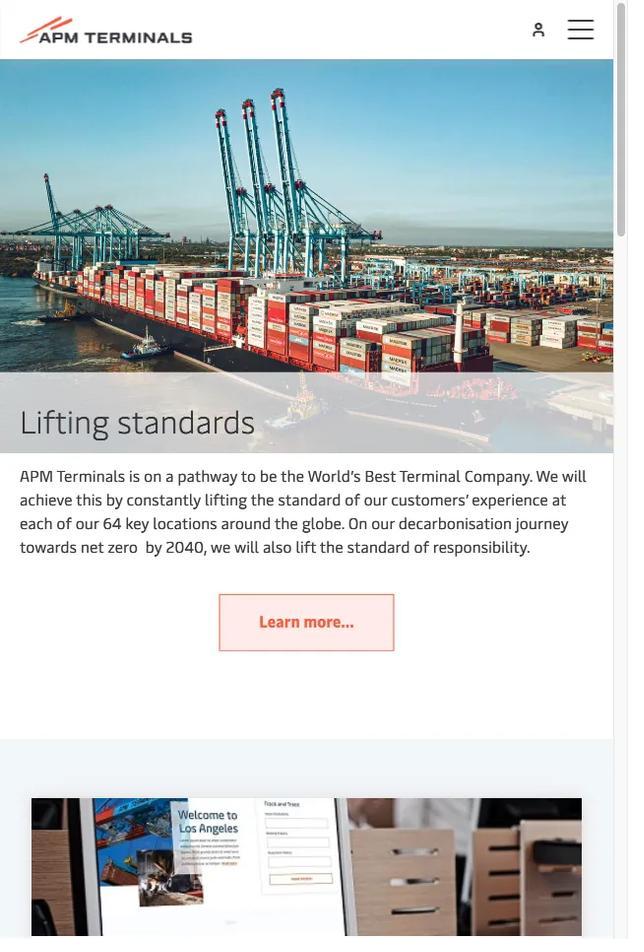 Task type: locate. For each thing, give the bounding box(es) containing it.
experience
[[472, 488, 549, 509]]

lifting
[[20, 399, 109, 441]]

1 vertical spatial of
[[57, 512, 72, 533]]

lifting
[[205, 488, 247, 509]]

lifting standards
[[20, 399, 255, 441]]

achieve
[[20, 488, 73, 509]]

1 horizontal spatial will
[[563, 465, 587, 486]]

apmt container tracking banner image
[[32, 798, 582, 936]]

learn more... link
[[219, 594, 395, 651]]

1 horizontal spatial standard
[[347, 535, 410, 557]]

1 horizontal spatial by
[[146, 535, 162, 557]]

will
[[563, 465, 587, 486], [235, 535, 259, 557]]

pathway
[[178, 465, 238, 486]]

our
[[364, 488, 388, 509], [76, 512, 99, 533], [372, 512, 395, 533]]

0 vertical spatial will
[[563, 465, 587, 486]]

will right we
[[563, 465, 587, 486]]

will down around
[[235, 535, 259, 557]]

standard down the on
[[347, 535, 410, 557]]

our down this
[[76, 512, 99, 533]]

2040,
[[166, 535, 207, 557]]

0 horizontal spatial of
[[57, 512, 72, 533]]

apm
[[20, 465, 53, 486]]

0 vertical spatial by
[[106, 488, 123, 509]]

constantly
[[127, 488, 201, 509]]

of up the on
[[345, 488, 360, 509]]

of
[[345, 488, 360, 509], [57, 512, 72, 533], [414, 535, 429, 557]]

of down decarbonisation
[[414, 535, 429, 557]]

0 horizontal spatial standard
[[278, 488, 341, 509]]

decarbonisation
[[399, 512, 512, 533]]

this
[[76, 488, 102, 509]]

2 horizontal spatial of
[[414, 535, 429, 557]]

0 vertical spatial of
[[345, 488, 360, 509]]

1 vertical spatial will
[[235, 535, 259, 557]]

standard up globe. at bottom
[[278, 488, 341, 509]]

by up 64
[[106, 488, 123, 509]]

around
[[221, 512, 271, 533]]

the down globe. at bottom
[[320, 535, 344, 557]]

our right the on
[[372, 512, 395, 533]]

the
[[281, 465, 305, 486], [251, 488, 275, 509], [275, 512, 298, 533], [320, 535, 344, 557]]

standards
[[117, 399, 255, 441]]

of right each
[[57, 512, 72, 533]]

the down be
[[251, 488, 275, 509]]

0 horizontal spatial will
[[235, 535, 259, 557]]

lift
[[296, 535, 317, 557]]

key
[[125, 512, 149, 533]]

learn
[[259, 610, 300, 631]]

standard
[[278, 488, 341, 509], [347, 535, 410, 557]]

by down key
[[146, 535, 162, 557]]

by
[[106, 488, 123, 509], [146, 535, 162, 557]]



Task type: describe. For each thing, give the bounding box(es) containing it.
terminals
[[57, 465, 125, 486]]

the right be
[[281, 465, 305, 486]]

journey
[[516, 512, 569, 533]]

is
[[129, 465, 140, 486]]

company.
[[465, 465, 533, 486]]

on
[[349, 512, 368, 533]]

we
[[537, 465, 559, 486]]

best
[[365, 465, 396, 486]]

locations
[[153, 512, 217, 533]]

the up also in the left of the page
[[275, 512, 298, 533]]

learn more...
[[259, 610, 354, 631]]

0 vertical spatial standard
[[278, 488, 341, 509]]

on
[[144, 465, 162, 486]]

we
[[211, 535, 231, 557]]

towards
[[20, 535, 77, 557]]

2 vertical spatial of
[[414, 535, 429, 557]]

world's
[[308, 465, 361, 486]]

customers'
[[391, 488, 468, 509]]

to
[[241, 465, 256, 486]]

at
[[553, 488, 567, 509]]

1 horizontal spatial of
[[345, 488, 360, 509]]

our down best
[[364, 488, 388, 509]]

64
[[103, 512, 122, 533]]

globe.
[[302, 512, 345, 533]]

terminal
[[400, 465, 461, 486]]

each
[[20, 512, 53, 533]]

1 vertical spatial standard
[[347, 535, 410, 557]]

apm terminals is on a pathway to be the world's best terminal company. we will achieve this by constantly lifting the standard of our customers' experience at each of our 64 key locations around the globe. on our decarbonisation journey towards net zero  by 2040, we will also lift the standard of responsibility.
[[20, 465, 587, 557]]

also
[[263, 535, 292, 557]]

0 horizontal spatial by
[[106, 488, 123, 509]]

1 vertical spatial by
[[146, 535, 162, 557]]

be
[[260, 465, 277, 486]]

more...
[[304, 610, 354, 631]]

responsibility.
[[433, 535, 531, 557]]

net
[[81, 535, 104, 557]]

a
[[166, 465, 174, 486]]



Task type: vqa. For each thing, say whether or not it's contained in the screenshot.
BEST
yes



